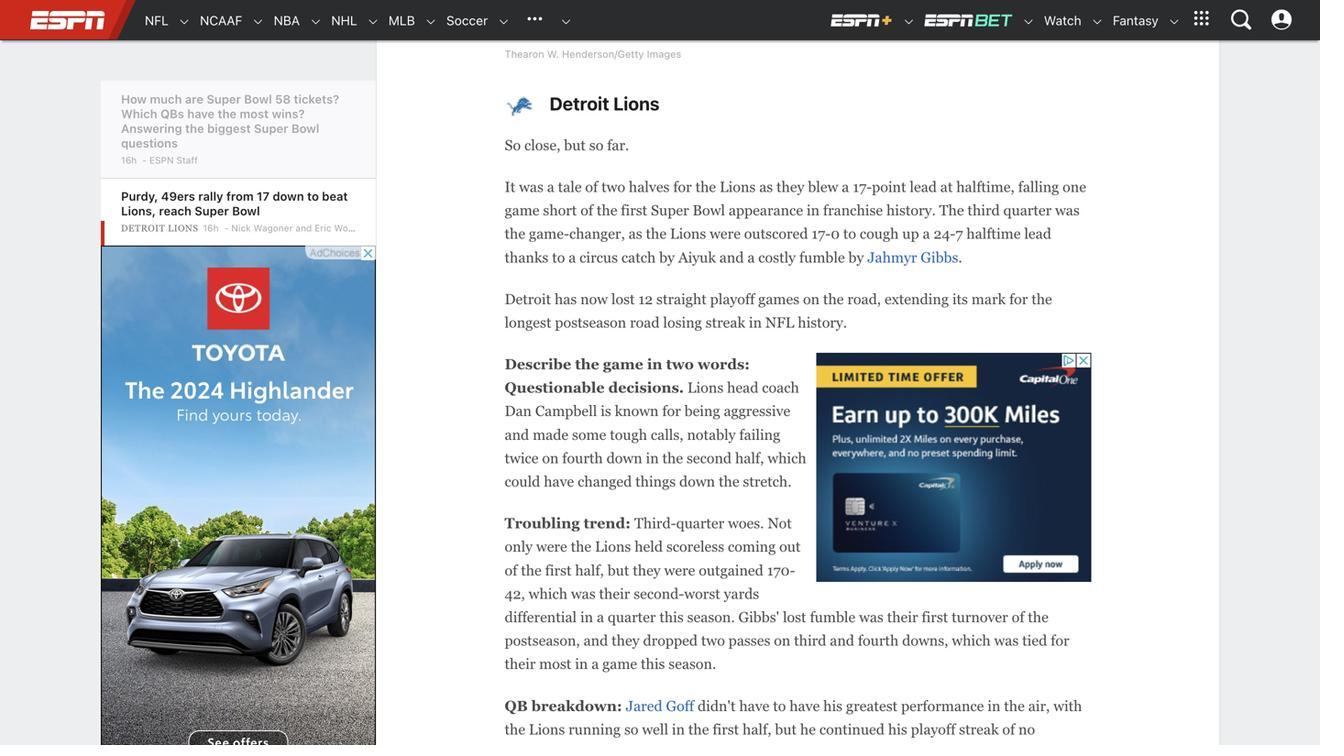 Task type: vqa. For each thing, say whether or not it's contained in the screenshot.
the middle Detroit
yes



Task type: locate. For each thing, give the bounding box(es) containing it.
no
[[1019, 721, 1035, 738]]

outscored
[[744, 226, 808, 242]]

half, inside didn't have to have his greatest performance in the air, with the lions running so well in the first half, but he continued his playoff streak of no interceptions. goff passed for 273 yards while going 25-for-41, but he didn't throw
[[743, 721, 771, 738]]

16h down "questions" on the top of the page
[[121, 155, 137, 165]]

mlb link
[[379, 1, 415, 40]]

third right the passes
[[794, 633, 826, 649]]

1 horizontal spatial history.
[[886, 202, 936, 219]]

0 horizontal spatial fourth
[[562, 450, 603, 467]]

detroit up 'so close, but so far.'
[[550, 92, 609, 114]]

1 vertical spatial didn't
[[955, 745, 993, 745]]

game inside it was a tale of two halves for the lions as they blew a 17-point lead at halftime, falling one game short of the first super bowl appearance in franchise history. the third quarter was the game-changer, as the lions were outscored 17-0 to cough up a 24-7 halftime lead thanks to a circus catch by aiyuk and a costly fumble by
[[505, 202, 540, 219]]

history. inside it was a tale of two halves for the lions as they blew a 17-point lead at halftime, falling one game short of the first super bowl appearance in franchise history. the third quarter was the game-changer, as the lions were outscored 17-0 to cough up a 24-7 halftime lead thanks to a circus catch by aiyuk and a costly fumble by
[[886, 202, 936, 219]]

1 vertical spatial this
[[641, 656, 665, 673]]

1 vertical spatial he
[[936, 745, 952, 745]]

down right "17"
[[273, 189, 304, 203]]

17- up franchise
[[853, 179, 872, 195]]

0 vertical spatial his
[[823, 698, 843, 714]]

for right tied
[[1051, 633, 1069, 649]]

1 vertical spatial fumble
[[810, 609, 856, 626]]

to up while
[[773, 698, 786, 714]]

lions down the trend:
[[595, 539, 631, 555]]

2 vertical spatial detroit
[[505, 291, 551, 307]]

for up calls,
[[662, 403, 681, 420]]

detroit inside detroit lions 16h
[[121, 223, 165, 233]]

in up "things"
[[646, 450, 659, 467]]

0 horizontal spatial were
[[536, 539, 567, 555]]

0 vertical spatial fourth
[[562, 450, 603, 467]]

most up biggest
[[240, 107, 269, 121]]

while
[[765, 745, 800, 745]]

0 horizontal spatial goff
[[598, 745, 626, 745]]

for
[[673, 179, 692, 195], [1009, 291, 1028, 307], [662, 403, 681, 420], [1051, 633, 1069, 649], [677, 745, 696, 745]]

he
[[800, 721, 816, 738], [936, 745, 952, 745]]

2 vertical spatial on
[[774, 633, 791, 649]]

1 horizontal spatial which
[[768, 450, 806, 467]]

1 vertical spatial so
[[624, 721, 638, 738]]

2 horizontal spatial quarter
[[1003, 202, 1052, 219]]

henderson/getty
[[562, 48, 644, 60]]

0 vertical spatial lost
[[611, 291, 635, 307]]

so
[[589, 137, 604, 153], [624, 721, 638, 738]]

didn't
[[698, 698, 736, 714], [955, 745, 993, 745]]

1 vertical spatial lead
[[1024, 226, 1051, 242]]

in up breakdown:
[[575, 656, 588, 673]]

which up differential
[[529, 586, 567, 602]]

so close, but so far.
[[505, 137, 629, 153]]

1 vertical spatial third
[[794, 633, 826, 649]]

words:
[[698, 356, 750, 373]]

wagoner
[[254, 223, 293, 233]]

and
[[296, 223, 312, 233], [719, 249, 744, 266], [505, 427, 529, 443], [584, 633, 608, 649], [830, 633, 854, 649]]

questionable
[[505, 380, 605, 396]]

two
[[601, 179, 625, 195], [666, 356, 694, 373], [701, 633, 725, 649]]

playoff inside didn't have to have his greatest performance in the air, with the lions running so well in the first half, but he continued his playoff streak of no interceptions. goff passed for 273 yards while going 25-for-41, but he didn't throw
[[911, 721, 956, 738]]

on
[[803, 291, 820, 307], [542, 450, 559, 467], [774, 633, 791, 649]]

1 horizontal spatial lost
[[783, 609, 806, 626]]

was right it
[[519, 179, 544, 195]]

0 vertical spatial yards
[[724, 586, 759, 602]]

was left tied
[[994, 633, 1019, 649]]

game down it
[[505, 202, 540, 219]]

on inside detroit has now lost 12 straight playoff games on the road, extending its mark for the longest postseason road losing streak in nfl history.
[[803, 291, 820, 307]]

streak up words:
[[706, 314, 745, 331]]

he down performance at right
[[936, 745, 952, 745]]

how much are super bowl 58 tickets? which qbs have the most wins? answering the biggest super bowl questions link
[[121, 92, 339, 150]]

two inside describe the game in two words: questionable decisions.
[[666, 356, 694, 373]]

advertisement element
[[101, 246, 376, 745], [816, 353, 1091, 582]]

on right the passes
[[774, 633, 791, 649]]

1 vertical spatial they
[[633, 562, 661, 579]]

made
[[533, 427, 569, 443]]

with
[[1054, 698, 1082, 714]]

half, down failing
[[735, 450, 764, 467]]

0
[[831, 226, 840, 242]]

0 vertical spatial on
[[803, 291, 820, 307]]

first
[[621, 202, 647, 219], [545, 562, 572, 579], [922, 609, 948, 626], [713, 721, 739, 738]]

game up qb breakdown: jared goff
[[602, 656, 637, 673]]

they left blew at the top right of page
[[777, 179, 804, 195]]

falling
[[1018, 179, 1059, 195]]

1 vertical spatial game
[[603, 356, 643, 373]]

his up 41,
[[888, 721, 907, 738]]

1 vertical spatial on
[[542, 450, 559, 467]]

running
[[569, 721, 621, 738]]

downs,
[[902, 633, 948, 649]]

0 horizontal spatial by
[[659, 249, 675, 266]]

yards down outgained
[[724, 586, 759, 602]]

0 vertical spatial quarter
[[1003, 202, 1052, 219]]

which down turnover
[[952, 633, 991, 649]]

0 horizontal spatial didn't
[[698, 698, 736, 714]]

1 horizontal spatial nfl
[[765, 314, 794, 331]]

lions down reach
[[168, 223, 198, 233]]

1 horizontal spatial down
[[607, 450, 642, 467]]

bowl down 'wins?'
[[291, 121, 319, 135]]

goff up well
[[666, 698, 694, 714]]

super
[[207, 92, 241, 106], [254, 121, 288, 135], [651, 202, 689, 219], [195, 204, 229, 218]]

1 vertical spatial streak
[[959, 721, 999, 738]]

1 horizontal spatial so
[[624, 721, 638, 738]]

their left second-
[[599, 586, 630, 602]]

twice
[[505, 450, 539, 467]]

1 vertical spatial fourth
[[858, 633, 899, 649]]

1 vertical spatial half,
[[575, 562, 604, 579]]

season. down dropped
[[669, 656, 716, 673]]

0 horizontal spatial nfl
[[145, 13, 169, 28]]

lions inside lions head coach dan campbell is known for being aggressive and made some tough calls, notably failing twice on fourth down in the second half, which could have changed things down the stretch.
[[687, 380, 724, 396]]

close,
[[524, 137, 560, 153]]

game inside describe the game in two words: questionable decisions.
[[603, 356, 643, 373]]

bowl
[[244, 92, 272, 106], [291, 121, 319, 135], [693, 202, 725, 219], [232, 204, 260, 218]]

fourth inside third-quarter woes. not only were the lions held scoreless coming out of the first half, but they were outgained 170- 42, which was their second-worst yards differential in a quarter this season. gibbs' lost fumble was their first turnover of the postseason, and they dropped two passes on third and fourth downs, which was tied for their most in a game this season.
[[858, 633, 899, 649]]

third-
[[634, 515, 676, 532]]

half, inside third-quarter woes. not only were the lions held scoreless coming out of the first half, but they were outgained 170- 42, which was their second-worst yards differential in a quarter this season. gibbs' lost fumble was their first turnover of the postseason, and they dropped two passes on third and fourth downs, which was tied for their most in a game this season.
[[575, 562, 604, 579]]

the down qb on the bottom left of the page
[[505, 721, 525, 738]]

the up thanks in the top left of the page
[[505, 226, 525, 242]]

for inside didn't have to have his greatest performance in the air, with the lions running so well in the first half, but he continued his playoff streak of no interceptions. goff passed for 273 yards while going 25-for-41, but he didn't throw
[[677, 745, 696, 745]]

by right catch
[[659, 249, 675, 266]]

1 vertical spatial his
[[888, 721, 907, 738]]

the down calls,
[[662, 450, 683, 467]]

history. up up
[[886, 202, 936, 219]]

their down postseason,
[[505, 656, 536, 673]]

streak
[[706, 314, 745, 331], [959, 721, 999, 738]]

on right games
[[803, 291, 820, 307]]

bowl down from
[[232, 204, 260, 218]]

to left beat
[[307, 189, 319, 203]]

soccer
[[446, 13, 488, 28]]

1 vertical spatial history.
[[798, 314, 847, 331]]

nhl link
[[322, 1, 357, 40]]

half, inside lions head coach dan campbell is known for being aggressive and made some tough calls, notably failing twice on fourth down in the second half, which could have changed things down the stretch.
[[735, 450, 764, 467]]

1 horizontal spatial fourth
[[858, 633, 899, 649]]

0 vertical spatial streak
[[706, 314, 745, 331]]

2 vertical spatial two
[[701, 633, 725, 649]]

goff inside didn't have to have his greatest performance in the air, with the lions running so well in the first half, but he continued his playoff streak of no interceptions. goff passed for 273 yards while going 25-for-41, but he didn't throw
[[598, 745, 626, 745]]

1 vertical spatial their
[[887, 609, 918, 626]]

yards inside didn't have to have his greatest performance in the air, with the lions running so well in the first half, but he continued his playoff streak of no interceptions. goff passed for 273 yards while going 25-for-41, but he didn't throw
[[726, 745, 762, 745]]

down inside purdy, 49ers rally from 17 down to beat lions, reach super bowl
[[273, 189, 304, 203]]

0 horizontal spatial their
[[505, 656, 536, 673]]

their up downs,
[[887, 609, 918, 626]]

1 horizontal spatial playoff
[[911, 721, 956, 738]]

interceptions.
[[505, 745, 594, 745]]

detroit
[[550, 92, 609, 114], [121, 223, 165, 233], [505, 291, 551, 307]]

fumble right gibbs' on the bottom right of the page
[[810, 609, 856, 626]]

16h left nick
[[203, 223, 219, 233]]

1 vertical spatial playoff
[[911, 721, 956, 738]]

1 vertical spatial two
[[666, 356, 694, 373]]

and left the eric
[[296, 223, 312, 233]]

fourth inside lions head coach dan campbell is known for being aggressive and made some tough calls, notably failing twice on fourth down in the second half, which could have changed things down the stretch.
[[562, 450, 603, 467]]

didn't up 273
[[698, 698, 736, 714]]

1 horizontal spatial didn't
[[955, 745, 993, 745]]

1 horizontal spatial he
[[936, 745, 952, 745]]

nfl inside detroit has now lost 12 straight playoff games on the road, extending its mark for the longest postseason road losing streak in nfl history.
[[765, 314, 794, 331]]

in left air,
[[988, 698, 1001, 714]]

super down 'wins?'
[[254, 121, 288, 135]]

1 horizontal spatial by
[[849, 249, 864, 266]]

the right mark
[[1032, 291, 1052, 307]]

0 horizontal spatial advertisement element
[[101, 246, 376, 745]]

game
[[505, 202, 540, 219], [603, 356, 643, 373], [602, 656, 637, 673]]

17- down franchise
[[812, 226, 831, 242]]

1 horizontal spatial 16h
[[203, 223, 219, 233]]

1 horizontal spatial were
[[664, 562, 695, 579]]

in
[[807, 202, 820, 219], [749, 314, 762, 331], [647, 356, 662, 373], [646, 450, 659, 467], [580, 609, 593, 626], [575, 656, 588, 673], [988, 698, 1001, 714], [672, 721, 685, 738]]

0 horizontal spatial two
[[601, 179, 625, 195]]

most down postseason,
[[539, 656, 571, 673]]

is
[[601, 403, 611, 420]]

1 horizontal spatial two
[[666, 356, 694, 373]]

the up the questionable
[[575, 356, 599, 373]]

the left air,
[[1004, 698, 1025, 714]]

0 vertical spatial he
[[800, 721, 816, 738]]

0 vertical spatial 16h
[[121, 155, 137, 165]]

season. down worst at the right
[[687, 609, 735, 626]]

in down games
[[749, 314, 762, 331]]

as up catch
[[629, 226, 642, 242]]

in inside lions head coach dan campbell is known for being aggressive and made some tough calls, notably failing twice on fourth down in the second half, which could have changed things down the stretch.
[[646, 450, 659, 467]]

trend:
[[584, 515, 631, 532]]

they inside it was a tale of two halves for the lions as they blew a 17-point lead at halftime, falling one game short of the first super bowl appearance in franchise history. the third quarter was the game-changer, as the lions were outscored 17-0 to cough up a 24-7 halftime lead thanks to a circus catch by aiyuk and a costly fumble by
[[777, 179, 804, 195]]

a left circus
[[569, 249, 576, 266]]

0 horizontal spatial he
[[800, 721, 816, 738]]

2 vertical spatial half,
[[743, 721, 771, 738]]

detroit inside detroit has now lost 12 straight playoff games on the road, extending its mark for the longest postseason road losing streak in nfl history.
[[505, 291, 551, 307]]

lions up being
[[687, 380, 724, 396]]

0 vertical spatial goff
[[666, 698, 694, 714]]

1 vertical spatial as
[[629, 226, 642, 242]]

detroit up longest
[[505, 291, 551, 307]]

playoff down performance at right
[[911, 721, 956, 738]]

catch
[[621, 249, 656, 266]]

fourth
[[562, 450, 603, 467], [858, 633, 899, 649]]

for inside third-quarter woes. not only were the lions held scoreless coming out of the first half, but they were outgained 170- 42, which was their second-worst yards differential in a quarter this season. gibbs' lost fumble was their first turnover of the postseason, and they dropped two passes on third and fourth downs, which was tied for their most in a game this season.
[[1051, 633, 1069, 649]]

beat
[[322, 189, 348, 203]]

0 vertical spatial down
[[273, 189, 304, 203]]

history. inside detroit has now lost 12 straight playoff games on the road, extending its mark for the longest postseason road losing streak in nfl history.
[[798, 314, 847, 331]]

outgained
[[699, 562, 764, 579]]

yards
[[724, 586, 759, 602], [726, 745, 762, 745]]

0 vertical spatial lead
[[910, 179, 937, 195]]

staff
[[176, 155, 198, 165]]

lost right gibbs' on the bottom right of the page
[[783, 609, 806, 626]]

half,
[[735, 450, 764, 467], [575, 562, 604, 579], [743, 721, 771, 738]]

for inside detroit has now lost 12 straight playoff games on the road, extending its mark for the longest postseason road losing streak in nfl history.
[[1009, 291, 1028, 307]]

0 vertical spatial fumble
[[799, 249, 845, 266]]

0 horizontal spatial history.
[[798, 314, 847, 331]]

fantasy link
[[1104, 1, 1159, 40]]

1 vertical spatial most
[[539, 656, 571, 673]]

1 vertical spatial which
[[529, 586, 567, 602]]

air,
[[1028, 698, 1050, 714]]

lions inside third-quarter woes. not only were the lions held scoreless coming out of the first half, but they were outgained 170- 42, which was their second-worst yards differential in a quarter this season. gibbs' lost fumble was their first turnover of the postseason, and they dropped two passes on third and fourth downs, which was tied for their most in a game this season.
[[595, 539, 631, 555]]

bowl inside purdy, 49ers rally from 17 down to beat lions, reach super bowl
[[232, 204, 260, 218]]

1 vertical spatial goff
[[598, 745, 626, 745]]

as up appearance
[[759, 179, 773, 195]]

goff down running
[[598, 745, 626, 745]]

aggressive
[[724, 403, 791, 420]]

but inside third-quarter woes. not only were the lions held scoreless coming out of the first half, but they were outgained 170- 42, which was their second-worst yards differential in a quarter this season. gibbs' lost fumble was their first turnover of the postseason, and they dropped two passes on third and fourth downs, which was tied for their most in a game this season.
[[608, 562, 629, 579]]

passes
[[729, 633, 770, 649]]

17
[[257, 189, 270, 203]]

quarter up scoreless
[[676, 515, 724, 532]]

two up decisions.
[[666, 356, 694, 373]]

0 horizontal spatial 16h
[[121, 155, 137, 165]]

super inside purdy, 49ers rally from 17 down to beat lions, reach super bowl
[[195, 204, 229, 218]]

in up decisions.
[[647, 356, 662, 373]]

0 vertical spatial game
[[505, 202, 540, 219]]

2 vertical spatial quarter
[[608, 609, 656, 626]]

0 horizontal spatial his
[[823, 698, 843, 714]]

they down held
[[633, 562, 661, 579]]

for inside it was a tale of two halves for the lions as they blew a 17-point lead at halftime, falling one game short of the first super bowl appearance in franchise history. the third quarter was the game-changer, as the lions were outscored 17-0 to cough up a 24-7 halftime lead thanks to a circus catch by aiyuk and a costly fumble by
[[673, 179, 692, 195]]

and up greatest
[[830, 633, 854, 649]]

which up stretch. in the right bottom of the page
[[768, 450, 806, 467]]

questions
[[121, 136, 178, 150]]

he up 'going'
[[800, 721, 816, 738]]

reach
[[159, 204, 192, 218]]

first down halves
[[621, 202, 647, 219]]

up
[[902, 226, 919, 242]]

2 by from the left
[[849, 249, 864, 266]]

were down the troubling
[[536, 539, 567, 555]]

by
[[659, 249, 675, 266], [849, 249, 864, 266]]

lions
[[613, 92, 660, 114], [720, 179, 756, 195], [168, 223, 198, 233], [670, 226, 706, 242], [687, 380, 724, 396], [595, 539, 631, 555], [529, 721, 565, 738]]

its
[[952, 291, 968, 307]]

thearon w. henderson/getty images
[[505, 48, 681, 60]]

head
[[727, 380, 759, 396]]

bowl inside it was a tale of two halves for the lions as they blew a 17-point lead at halftime, falling one game short of the first super bowl appearance in franchise history. the third quarter was the game-changer, as the lions were outscored 17-0 to cough up a 24-7 halftime lead thanks to a circus catch by aiyuk and a costly fumble by
[[693, 202, 725, 219]]

2 vertical spatial their
[[505, 656, 536, 673]]

and down dan
[[505, 427, 529, 443]]

streak inside didn't have to have his greatest performance in the air, with the lions running so well in the first half, but he continued his playoff streak of no interceptions. goff passed for 273 yards while going 25-for-41, but he didn't throw
[[959, 721, 999, 738]]

was
[[519, 179, 544, 195], [1055, 202, 1080, 219], [571, 586, 596, 602], [859, 609, 884, 626], [994, 633, 1019, 649]]

1 horizontal spatial advertisement element
[[816, 353, 1091, 582]]

soccer link
[[437, 1, 488, 40]]

1 horizontal spatial most
[[539, 656, 571, 673]]

describe
[[505, 356, 571, 373]]

the down only
[[521, 562, 542, 579]]

purdy, 49ers rally from 17 down to beat lions, reach super bowl
[[121, 189, 348, 218]]

7
[[956, 226, 963, 242]]

24-
[[934, 226, 956, 242]]

thanks
[[505, 249, 549, 266]]

0 vertical spatial their
[[599, 586, 630, 602]]

dropped
[[643, 633, 698, 649]]

season.
[[687, 609, 735, 626], [669, 656, 716, 673]]

wins?
[[272, 107, 305, 121]]

2 vertical spatial were
[[664, 562, 695, 579]]

but down the trend:
[[608, 562, 629, 579]]

lost inside detroit has now lost 12 straight playoff games on the road, extending its mark for the longest postseason road losing streak in nfl history.
[[611, 291, 635, 307]]

so left far.
[[589, 137, 604, 153]]

fumble down 0
[[799, 249, 845, 266]]

has
[[555, 291, 577, 307]]

most inside third-quarter woes. not only were the lions held scoreless coming out of the first half, but they were outgained 170- 42, which was their second-worst yards differential in a quarter this season. gibbs' lost fumble was their first turnover of the postseason, and they dropped two passes on third and fourth downs, which was tied for their most in a game this season.
[[539, 656, 571, 673]]

0 vertical spatial two
[[601, 179, 625, 195]]

most inside how much are super bowl 58 tickets? which qbs have the most wins? answering the biggest super bowl questions
[[240, 107, 269, 121]]

two inside it was a tale of two halves for the lions as they blew a 17-point lead at halftime, falling one game short of the first super bowl appearance in franchise history. the third quarter was the game-changer, as the lions were outscored 17-0 to cough up a 24-7 halftime lead thanks to a circus catch by aiyuk and a costly fumble by
[[601, 179, 625, 195]]

most
[[240, 107, 269, 121], [539, 656, 571, 673]]

streak down performance at right
[[959, 721, 999, 738]]

on down made
[[542, 450, 559, 467]]

third inside third-quarter woes. not only were the lions held scoreless coming out of the first half, but they were outgained 170- 42, which was their second-worst yards differential in a quarter this season. gibbs' lost fumble was their first turnover of the postseason, and they dropped two passes on third and fourth downs, which was tied for their most in a game this season.
[[794, 633, 826, 649]]

point
[[872, 179, 906, 195]]

lead right halftime
[[1024, 226, 1051, 242]]

0 vertical spatial half,
[[735, 450, 764, 467]]

half, down the trend:
[[575, 562, 604, 579]]

third inside it was a tale of two halves for the lions as they blew a 17-point lead at halftime, falling one game short of the first super bowl appearance in franchise history. the third quarter was the game-changer, as the lions were outscored 17-0 to cough up a 24-7 halftime lead thanks to a circus catch by aiyuk and a costly fumble by
[[968, 202, 1000, 219]]

2 horizontal spatial on
[[803, 291, 820, 307]]

nhl
[[331, 13, 357, 28]]

0 vertical spatial so
[[589, 137, 604, 153]]

0 horizontal spatial down
[[273, 189, 304, 203]]

a right blew at the top right of page
[[842, 179, 849, 195]]

quarter down "falling"
[[1003, 202, 1052, 219]]

1 horizontal spatial quarter
[[676, 515, 724, 532]]

49ers
[[161, 189, 195, 203]]

fantasy
[[1113, 13, 1159, 28]]

17-
[[853, 179, 872, 195], [812, 226, 831, 242]]

1 horizontal spatial third
[[968, 202, 1000, 219]]

0 vertical spatial which
[[768, 450, 806, 467]]

some
[[572, 427, 606, 443]]

a
[[547, 179, 554, 195], [842, 179, 849, 195], [923, 226, 930, 242], [569, 249, 576, 266], [747, 249, 755, 266], [597, 609, 604, 626], [591, 656, 599, 673]]

1 vertical spatial detroit
[[121, 223, 165, 233]]

at
[[940, 179, 953, 195]]

0 vertical spatial third
[[968, 202, 1000, 219]]

1 vertical spatial yards
[[726, 745, 762, 745]]

0 vertical spatial as
[[759, 179, 773, 195]]

gibbs
[[921, 249, 958, 266]]

appearance
[[729, 202, 803, 219]]

1 vertical spatial season.
[[669, 656, 716, 673]]

0 horizontal spatial lost
[[611, 291, 635, 307]]

to inside purdy, 49ers rally from 17 down to beat lions, reach super bowl
[[307, 189, 319, 203]]

third
[[968, 202, 1000, 219], [794, 633, 826, 649]]



Task type: describe. For each thing, give the bounding box(es) containing it.
jared
[[626, 698, 662, 714]]

nfl link
[[136, 1, 169, 40]]

now
[[580, 291, 608, 307]]

for-
[[864, 745, 889, 745]]

road,
[[847, 291, 881, 307]]

dan
[[505, 403, 532, 420]]

games
[[758, 291, 800, 307]]

have inside lions head coach dan campbell is known for being aggressive and made some tough calls, notably failing twice on fourth down in the second half, which could have changed things down the stretch.
[[544, 474, 574, 490]]

and right postseason,
[[584, 633, 608, 649]]

the up 'changer,'
[[597, 202, 617, 219]]

road
[[630, 314, 660, 331]]

of up 'changer,'
[[580, 202, 593, 219]]

changer,
[[569, 226, 625, 242]]

first up downs,
[[922, 609, 948, 626]]

things
[[635, 474, 676, 490]]

2 horizontal spatial their
[[887, 609, 918, 626]]

170-
[[767, 562, 795, 579]]

have up 'going'
[[790, 698, 820, 714]]

qbs
[[160, 107, 184, 121]]

nick wagoner and eric woodyard
[[231, 223, 379, 233]]

of inside didn't have to have his greatest performance in the air, with the lions running so well in the first half, but he continued his playoff streak of no interceptions. goff passed for 273 yards while going 25-for-41, but he didn't throw
[[1002, 721, 1015, 738]]

jahmyr
[[867, 249, 917, 266]]

of right tale
[[585, 179, 598, 195]]

0 horizontal spatial which
[[529, 586, 567, 602]]

watch link
[[1035, 1, 1082, 40]]

0 horizontal spatial 17-
[[812, 226, 831, 242]]

the left road,
[[823, 291, 844, 307]]

qb breakdown: jared goff
[[505, 698, 694, 714]]

game-
[[529, 226, 569, 242]]

the up catch
[[646, 226, 667, 242]]

0 vertical spatial 17-
[[853, 179, 872, 195]]

lions inside didn't have to have his greatest performance in the air, with the lions running so well in the first half, but he continued his playoff streak of no interceptions. goff passed for 273 yards while going 25-for-41, but he didn't throw
[[529, 721, 565, 738]]

game inside third-quarter woes. not only were the lions held scoreless coming out of the first half, but they were outgained 170- 42, which was their second-worst yards differential in a quarter this season. gibbs' lost fumble was their first turnover of the postseason, and they dropped two passes on third and fourth downs, which was tied for their most in a game this season.
[[602, 656, 637, 673]]

espn staff
[[149, 155, 198, 165]]

detroit has now lost 12 straight playoff games on the road, extending its mark for the longest postseason road losing streak in nfl history.
[[505, 291, 1052, 331]]

was up differential
[[571, 586, 596, 602]]

in inside it was a tale of two halves for the lions as they blew a 17-point lead at halftime, falling one game short of the first super bowl appearance in franchise history. the third quarter was the game-changer, as the lions were outscored 17-0 to cough up a 24-7 halftime lead thanks to a circus catch by aiyuk and a costly fumble by
[[807, 202, 820, 219]]

on inside lions head coach dan campbell is known for being aggressive and made some tough calls, notably failing twice on fourth down in the second half, which could have changed things down the stretch.
[[542, 450, 559, 467]]

so inside didn't have to have his greatest performance in the air, with the lions running so well in the first half, but he continued his playoff streak of no interceptions. goff passed for 273 yards while going 25-for-41, but he didn't throw
[[624, 721, 638, 738]]

were inside it was a tale of two halves for the lions as they blew a 17-point lead at halftime, falling one game short of the first super bowl appearance in franchise history. the third quarter was the game-changer, as the lions were outscored 17-0 to cough up a 24-7 halftime lead thanks to a circus catch by aiyuk and a costly fumble by
[[710, 226, 741, 242]]

postseason,
[[505, 633, 580, 649]]

fumble inside third-quarter woes. not only were the lions held scoreless coming out of the first half, but they were outgained 170- 42, which was their second-worst yards differential in a quarter this season. gibbs' lost fumble was their first turnover of the postseason, and they dropped two passes on third and fourth downs, which was tied for their most in a game this season.
[[810, 609, 856, 626]]

to down game-
[[552, 249, 565, 266]]

nfl inside 'link'
[[145, 13, 169, 28]]

didn't have to have his greatest performance in the air, with the lions running so well in the first half, but he continued his playoff streak of no interceptions. goff passed for 273 yards while going 25-for-41, but he didn't throw
[[505, 698, 1082, 745]]

gibbs'
[[738, 609, 779, 626]]

longest
[[505, 314, 551, 331]]

12
[[638, 291, 653, 307]]

the right halves
[[695, 179, 716, 195]]

purdy, 49ers rally from 17 down to beat lions, reach super bowl link
[[121, 189, 348, 218]]

first inside it was a tale of two halves for the lions as they blew a 17-point lead at halftime, falling one game short of the first super bowl appearance in franchise history. the third quarter was the game-changer, as the lions were outscored 17-0 to cough up a 24-7 halftime lead thanks to a circus catch by aiyuk and a costly fumble by
[[621, 202, 647, 219]]

0 horizontal spatial as
[[629, 226, 642, 242]]

greatest
[[846, 698, 898, 714]]

a right up
[[923, 226, 930, 242]]

jared goff link
[[626, 698, 694, 714]]

quarter inside it was a tale of two halves for the lions as they blew a 17-point lead at halftime, falling one game short of the first super bowl appearance in franchise history. the third quarter was the game-changer, as the lions were outscored 17-0 to cough up a 24-7 halftime lead thanks to a circus catch by aiyuk and a costly fumble by
[[1003, 202, 1052, 219]]

thearon
[[505, 48, 544, 60]]

a right differential
[[597, 609, 604, 626]]

for inside lions head coach dan campbell is known for being aggressive and made some tough calls, notably failing twice on fourth down in the second half, which could have changed things down the stretch.
[[662, 403, 681, 420]]

performance
[[901, 698, 984, 714]]

it was a tale of two halves for the lions as they blew a 17-point lead at halftime, falling one game short of the first super bowl appearance in franchise history. the third quarter was the game-changer, as the lions were outscored 17-0 to cough up a 24-7 halftime lead thanks to a circus catch by aiyuk and a costly fumble by
[[505, 179, 1086, 266]]

the down troubling trend:
[[571, 539, 591, 555]]

0 vertical spatial season.
[[687, 609, 735, 626]]

on inside third-quarter woes. not only were the lions held scoreless coming out of the first half, but they were outgained 170- 42, which was their second-worst yards differential in a quarter this season. gibbs' lost fumble was their first turnover of the postseason, and they dropped two passes on third and fourth downs, which was tied for their most in a game this season.
[[774, 633, 791, 649]]

third-quarter woes. not only were the lions held scoreless coming out of the first half, but they were outgained 170- 42, which was their second-worst yards differential in a quarter this season. gibbs' lost fumble was their first turnover of the postseason, and they dropped two passes on third and fourth downs, which was tied for their most in a game this season.
[[505, 515, 1069, 673]]

of up tied
[[1012, 609, 1024, 626]]

straight
[[656, 291, 707, 307]]

first down troubling trend:
[[545, 562, 572, 579]]

0 vertical spatial this
[[659, 609, 684, 626]]

was up greatest
[[859, 609, 884, 626]]

fumble inside it was a tale of two halves for the lions as they blew a 17-point lead at halftime, falling one game short of the first super bowl appearance in franchise history. the third quarter was the game-changer, as the lions were outscored 17-0 to cough up a 24-7 halftime lead thanks to a circus catch by aiyuk and a costly fumble by
[[799, 249, 845, 266]]

in right differential
[[580, 609, 593, 626]]

out
[[779, 539, 801, 555]]

worst
[[684, 586, 720, 602]]

the up tied
[[1028, 609, 1049, 626]]

58
[[275, 92, 291, 106]]

a left costly
[[747, 249, 755, 266]]

answering
[[121, 121, 182, 135]]

and inside lions head coach dan campbell is known for being aggressive and made some tough calls, notably failing twice on fourth down in the second half, which could have changed things down the stretch.
[[505, 427, 529, 443]]

in inside describe the game in two words: questionable decisions.
[[647, 356, 662, 373]]

tied
[[1022, 633, 1047, 649]]

yards inside third-quarter woes. not only were the lions held scoreless coming out of the first half, but they were outgained 170- 42, which was their second-worst yards differential in a quarter this season. gibbs' lost fumble was their first turnover of the postseason, and they dropped two passes on third and fourth downs, which was tied for their most in a game this season.
[[724, 586, 759, 602]]

lions up appearance
[[720, 179, 756, 195]]

being
[[684, 403, 720, 420]]

losing
[[663, 314, 702, 331]]

campbell
[[535, 403, 597, 420]]

lions inside detroit lions 16h
[[168, 223, 198, 233]]

rally
[[198, 189, 223, 203]]

1 vertical spatial quarter
[[676, 515, 724, 532]]

2 vertical spatial they
[[612, 633, 640, 649]]

41,
[[889, 745, 907, 745]]

lost inside third-quarter woes. not only were the lions held scoreless coming out of the first half, but they were outgained 170- 42, which was their second-worst yards differential in a quarter this season. gibbs' lost fumble was their first turnover of the postseason, and they dropped two passes on third and fourth downs, which was tied for their most in a game this season.
[[783, 609, 806, 626]]

the inside describe the game in two words: questionable decisions.
[[575, 356, 599, 373]]

biggest
[[207, 121, 251, 135]]

super right are
[[207, 92, 241, 106]]

tough
[[610, 427, 647, 443]]

273
[[699, 745, 723, 745]]

turnover
[[952, 609, 1008, 626]]

first inside didn't have to have his greatest performance in the air, with the lions running so well in the first half, but he continued his playoff streak of no interceptions. goff passed for 273 yards while going 25-for-41, but he didn't throw
[[713, 721, 739, 738]]

calls,
[[651, 427, 684, 443]]

1 horizontal spatial their
[[599, 586, 630, 602]]

a left tale
[[547, 179, 554, 195]]

which inside lions head coach dan campbell is known for being aggressive and made some tough calls, notably failing twice on fourth down in the second half, which could have changed things down the stretch.
[[768, 450, 806, 467]]

1 horizontal spatial as
[[759, 179, 773, 195]]

but right 41,
[[911, 745, 932, 745]]

coach
[[762, 380, 799, 396]]

watch
[[1044, 13, 1082, 28]]

jahmyr gibbs link
[[867, 249, 958, 266]]

of up 42,
[[505, 562, 517, 579]]

have up while
[[739, 698, 770, 714]]

tickets?
[[294, 92, 339, 106]]

second-
[[634, 586, 684, 602]]

1 horizontal spatial goff
[[666, 698, 694, 714]]

in inside detroit has now lost 12 straight playoff games on the road, extending its mark for the longest postseason road losing streak in nfl history.
[[749, 314, 762, 331]]

images
[[647, 48, 681, 60]]

halftime
[[967, 226, 1021, 242]]

and inside it was a tale of two halves for the lions as they blew a 17-point lead at halftime, falling one game short of the first super bowl appearance in franchise history. the third quarter was the game-changer, as the lions were outscored 17-0 to cough up a 24-7 halftime lead thanks to a circus catch by aiyuk and a costly fumble by
[[719, 249, 744, 266]]

to right 0
[[843, 226, 856, 242]]

the down the second
[[719, 474, 739, 490]]

nba link
[[265, 1, 300, 40]]

differential
[[505, 609, 577, 626]]

1 by from the left
[[659, 249, 675, 266]]

1 vertical spatial down
[[607, 450, 642, 467]]

to inside didn't have to have his greatest performance in the air, with the lions running so well in the first half, but he continued his playoff streak of no interceptions. goff passed for 273 yards while going 25-for-41, but he didn't throw
[[773, 698, 786, 714]]

lions up aiyuk
[[670, 226, 706, 242]]

the
[[939, 202, 964, 219]]

so
[[505, 137, 521, 153]]

.
[[958, 249, 962, 266]]

0 horizontal spatial lead
[[910, 179, 937, 195]]

two inside third-quarter woes. not only were the lions held scoreless coming out of the first half, but they were outgained 170- 42, which was their second-worst yards differential in a quarter this season. gibbs' lost fumble was their first turnover of the postseason, and they dropped two passes on third and fourth downs, which was tied for their most in a game this season.
[[701, 633, 725, 649]]

2 horizontal spatial which
[[952, 633, 991, 649]]

playoff inside detroit has now lost 12 straight playoff games on the road, extending its mark for the longest postseason road losing streak in nfl history.
[[710, 291, 755, 307]]

but up while
[[775, 721, 797, 738]]

nba
[[274, 13, 300, 28]]

held
[[635, 539, 663, 555]]

ncaaf link
[[191, 1, 242, 40]]

not
[[768, 515, 792, 532]]

a up qb breakdown: jared goff
[[591, 656, 599, 673]]

1 vertical spatial were
[[536, 539, 567, 555]]

mark
[[972, 291, 1006, 307]]

troubling trend:
[[505, 515, 634, 532]]

known
[[615, 403, 659, 420]]

franchise
[[823, 202, 883, 219]]

failing
[[739, 427, 780, 443]]

halves
[[629, 179, 670, 195]]

much
[[150, 92, 182, 106]]

in right well
[[672, 721, 685, 738]]

bowl left 58
[[244, 92, 272, 106]]

was down one
[[1055, 202, 1080, 219]]

but right close,
[[564, 137, 586, 153]]

detroit for detroit has now lost 12 straight playoff games on the road, extending its mark for the longest postseason road losing streak in nfl history.
[[505, 291, 551, 307]]

the up 273
[[688, 721, 709, 738]]

lions up far.
[[613, 92, 660, 114]]

decisions.
[[608, 380, 684, 396]]

detroit for detroit lions
[[550, 92, 609, 114]]

troubling
[[505, 515, 580, 532]]

detroit for detroit lions 16h
[[121, 223, 165, 233]]

1 horizontal spatial lead
[[1024, 226, 1051, 242]]

the down are
[[185, 121, 204, 135]]

postseason
[[555, 314, 626, 331]]

aiyuk
[[678, 249, 716, 266]]

super inside it was a tale of two halves for the lions as they blew a 17-point lead at halftime, falling one game short of the first super bowl appearance in franchise history. the third quarter was the game-changer, as the lions were outscored 17-0 to cough up a 24-7 halftime lead thanks to a circus catch by aiyuk and a costly fumble by
[[651, 202, 689, 219]]

jahmyr gibbs .
[[867, 249, 962, 266]]

detroit lions 16h
[[121, 223, 219, 233]]

0 vertical spatial didn't
[[698, 698, 736, 714]]

short
[[543, 202, 577, 219]]

the up biggest
[[218, 107, 237, 121]]

breakdown:
[[532, 698, 622, 714]]

0 horizontal spatial quarter
[[608, 609, 656, 626]]

25-
[[843, 745, 864, 745]]

2 horizontal spatial down
[[679, 474, 715, 490]]

42,
[[505, 586, 525, 602]]

have inside how much are super bowl 58 tickets? which qbs have the most wins? answering the biggest super bowl questions
[[187, 107, 215, 121]]

streak inside detroit has now lost 12 straight playoff games on the road, extending its mark for the longest postseason road losing streak in nfl history.
[[706, 314, 745, 331]]



